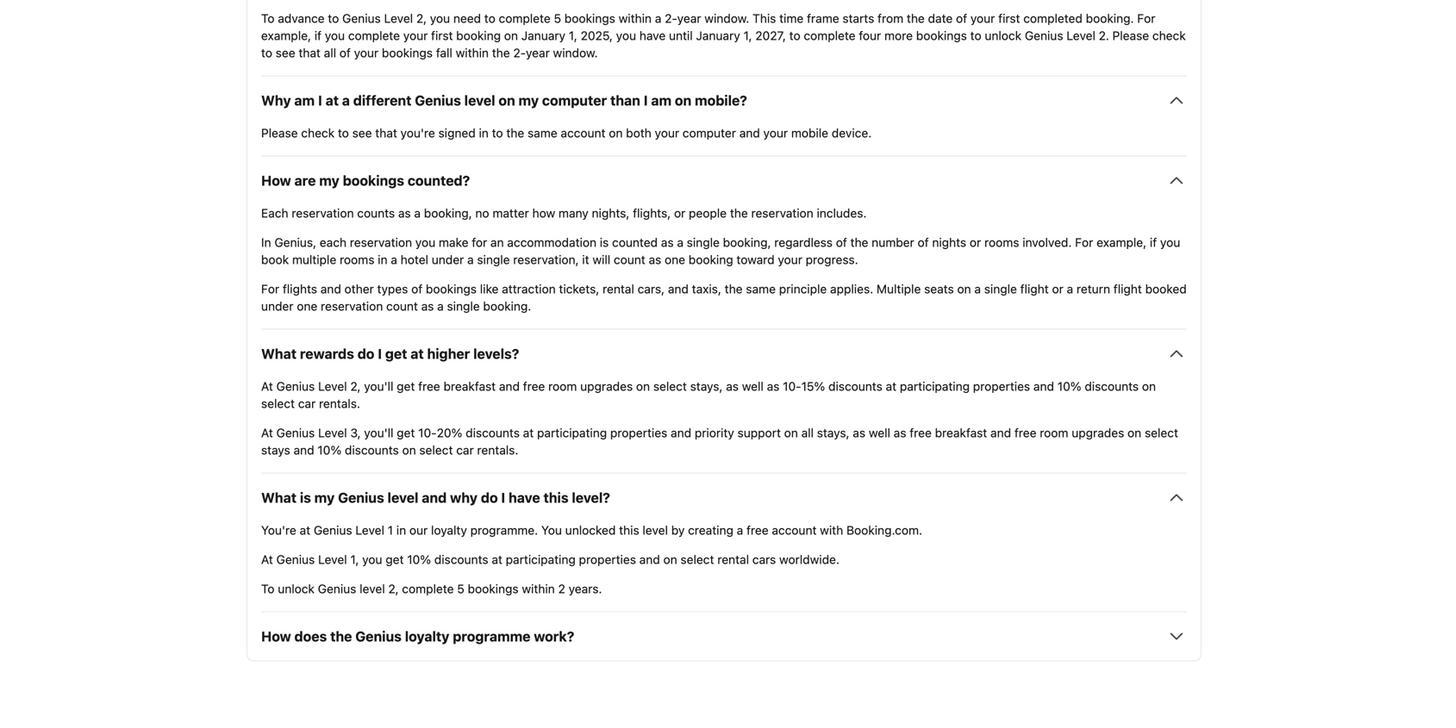 Task type: describe. For each thing, give the bounding box(es) containing it.
2.
[[1099, 28, 1110, 43]]

if inside to advance to genius level 2, you need to complete 5 bookings within a 2-year window. this time frame starts from the date of your first completed booking. for example, if you complete your first booking on january 1, 2025, you have until january 1, 2027, to complete four more bookings to unlock genius level 2. please check to see that all of your bookings fall within the 2-year window.
[[315, 28, 322, 43]]

level up does
[[318, 553, 347, 567]]

i up programme.
[[501, 490, 506, 506]]

level left 2.
[[1067, 28, 1096, 43]]

of inside for flights and other types of bookings like attraction tickets, rental cars, and taxis, the same principle applies. multiple seats on a single flight or a return flight booked under one reservation count as a single booking.
[[412, 282, 423, 296]]

to up the why
[[261, 46, 272, 60]]

how are my bookings counted?
[[261, 172, 470, 189]]

bookings down the 'date' at the top of page
[[917, 28, 967, 43]]

1 horizontal spatial 2,
[[388, 582, 399, 596]]

why am i at a different genius level on my computer than i am on mobile? button
[[261, 90, 1187, 111]]

what for what is my genius level and why do i have this level?
[[261, 490, 297, 506]]

no
[[476, 206, 490, 220]]

2, inside to advance to genius level 2, you need to complete 5 bookings within a 2-year window. this time frame starts from the date of your first completed booking. for example, if you complete your first booking on january 1, 2025, you have until january 1, 2027, to complete four more bookings to unlock genius level 2. please check to see that all of your bookings fall within the 2-year window.
[[416, 11, 427, 25]]

a inside dropdown button
[[342, 92, 350, 109]]

the inside in genius, each reservation you make for an accommodation is counted as a single booking, regardless of the number of nights or rooms involved. for example, if you book multiple rooms in a hotel under a single reservation, it will count as one booking toward your progress.
[[851, 235, 869, 250]]

please inside to advance to genius level 2, you need to complete 5 bookings within a 2-year window. this time frame starts from the date of your first completed booking. for example, if you complete your first booking on january 1, 2025, you have until january 1, 2027, to complete four more bookings to unlock genius level 2. please check to see that all of your bookings fall within the 2-year window.
[[1113, 28, 1150, 43]]

upgrades inside the at genius level 2, you'll get free breakfast and free room upgrades on select stays, as well as 10-15% discounts at participating properties and 10% discounts on select car rentals.
[[581, 379, 633, 394]]

attraction
[[502, 282, 556, 296]]

to for to advance to genius level 2, you need to complete 5 bookings within a 2-year window. this time frame starts from the date of your first completed booking. for example, if you complete your first booking on january 1, 2025, you have until january 1, 2027, to complete four more bookings to unlock genius level 2. please check to see that all of your bookings fall within the 2-year window.
[[261, 11, 275, 25]]

have inside dropdown button
[[509, 490, 540, 506]]

rewards
[[300, 346, 354, 362]]

what is my genius level and why do i have this level?
[[261, 490, 610, 506]]

1 horizontal spatial see
[[352, 126, 372, 140]]

2027,
[[756, 28, 786, 43]]

get inside what rewards do i get at higher levels? dropdown button
[[385, 346, 407, 362]]

you'll for 2,
[[364, 379, 394, 394]]

complete up different
[[348, 28, 400, 43]]

an
[[491, 235, 504, 250]]

0 vertical spatial rooms
[[985, 235, 1020, 250]]

applies.
[[831, 282, 874, 296]]

0 horizontal spatial 1,
[[350, 553, 359, 567]]

frame
[[807, 11, 840, 25]]

different
[[353, 92, 412, 109]]

get for 10-
[[397, 426, 415, 440]]

each
[[261, 206, 288, 220]]

our
[[410, 523, 428, 538]]

stays, inside "at genius level 3, you'll get 10-20% discounts at participating properties and priority support on all stays, as well as free breakfast and free room upgrades on select stays and 10% discounts on select car rentals."
[[817, 426, 850, 440]]

than
[[611, 92, 641, 109]]

genius inside "dropdown button"
[[356, 629, 402, 645]]

single right seats
[[985, 282, 1018, 296]]

is inside in genius, each reservation you make for an accommodation is counted as a single booking, regardless of the number of nights or rooms involved. for example, if you book multiple rooms in a hotel under a single reservation, it will count as one booking toward your progress.
[[600, 235, 609, 250]]

in
[[261, 235, 271, 250]]

what rewards do i get at higher levels? button
[[261, 344, 1187, 364]]

both
[[626, 126, 652, 140]]

check inside to advance to genius level 2, you need to complete 5 bookings within a 2-year window. this time frame starts from the date of your first completed booking. for example, if you complete your first booking on january 1, 2025, you have until january 1, 2027, to complete four more bookings to unlock genius level 2. please check to see that all of your bookings fall within the 2-year window.
[[1153, 28, 1186, 43]]

the up more
[[907, 11, 925, 25]]

completed
[[1024, 11, 1083, 25]]

book
[[261, 253, 289, 267]]

20%
[[437, 426, 463, 440]]

programme.
[[471, 523, 538, 538]]

see inside to advance to genius level 2, you need to complete 5 bookings within a 2-year window. this time frame starts from the date of your first completed booking. for example, if you complete your first booking on january 1, 2025, you have until january 1, 2027, to complete four more bookings to unlock genius level 2. please check to see that all of your bookings fall within the 2-year window.
[[276, 46, 295, 60]]

participating inside the at genius level 2, you'll get free breakfast and free room upgrades on select stays, as well as 10-15% discounts at participating properties and 10% discounts on select car rentals.
[[900, 379, 970, 394]]

single down people
[[687, 235, 720, 250]]

tickets,
[[559, 282, 600, 296]]

2 horizontal spatial in
[[479, 126, 489, 140]]

10- inside "at genius level 3, you'll get 10-20% discounts at participating properties and priority support on all stays, as well as free breakfast and free room upgrades on select stays and 10% discounts on select car rentals."
[[418, 426, 437, 440]]

0 vertical spatial same
[[528, 126, 558, 140]]

level left need
[[384, 11, 413, 25]]

are
[[295, 172, 316, 189]]

reservation,
[[513, 253, 579, 267]]

count inside in genius, each reservation you make for an accommodation is counted as a single booking, regardless of the number of nights or rooms involved. for example, if you book multiple rooms in a hotel under a single reservation, it will count as one booking toward your progress.
[[614, 253, 646, 267]]

with
[[820, 523, 844, 538]]

under inside in genius, each reservation you make for an accommodation is counted as a single booking, regardless of the number of nights or rooms involved. for example, if you book multiple rooms in a hotel under a single reservation, it will count as one booking toward your progress.
[[432, 253, 464, 267]]

5 inside to advance to genius level 2, you need to complete 5 bookings within a 2-year window. this time frame starts from the date of your first completed booking. for example, if you complete your first booking on january 1, 2025, you have until january 1, 2027, to complete four more bookings to unlock genius level 2. please check to see that all of your bookings fall within the 2-year window.
[[554, 11, 561, 25]]

more
[[885, 28, 913, 43]]

worldwide.
[[780, 553, 840, 567]]

1 horizontal spatial account
[[772, 523, 817, 538]]

to down why am i at a different genius level on my computer than i am on mobile?
[[492, 126, 503, 140]]

by
[[672, 523, 685, 538]]

what rewards do i get at higher levels?
[[261, 346, 519, 362]]

genius down completed
[[1025, 28, 1064, 43]]

at genius level 3, you'll get 10-20% discounts at participating properties and priority support on all stays, as well as free breakfast and free room upgrades on select stays and 10% discounts on select car rentals.
[[261, 426, 1179, 457]]

at genius level 1, you get 10% discounts at participating properties and on select rental cars worldwide.
[[261, 553, 840, 567]]

cars,
[[638, 282, 665, 296]]

loyalty inside "dropdown button"
[[405, 629, 450, 645]]

mobile?
[[695, 92, 748, 109]]

until
[[669, 28, 693, 43]]

as inside for flights and other types of bookings like attraction tickets, rental cars, and taxis, the same principle applies. multiple seats on a single flight or a return flight booked under one reservation count as a single booking.
[[421, 299, 434, 313]]

at for what rewards do i get at higher levels?
[[261, 426, 273, 440]]

multiple
[[877, 282, 921, 296]]

at inside dropdown button
[[411, 346, 424, 362]]

booking. inside to advance to genius level 2, you need to complete 5 bookings within a 2-year window. this time frame starts from the date of your first completed booking. for example, if you complete your first booking on january 1, 2025, you have until january 1, 2027, to complete four more bookings to unlock genius level 2. please check to see that all of your bookings fall within the 2-year window.
[[1086, 11, 1135, 25]]

number
[[872, 235, 915, 250]]

booking.com.
[[847, 523, 923, 538]]

example, inside in genius, each reservation you make for an accommodation is counted as a single booking, regardless of the number of nights or rooms involved. for example, if you book multiple rooms in a hotel under a single reservation, it will count as one booking toward your progress.
[[1097, 235, 1147, 250]]

0 vertical spatial loyalty
[[431, 523, 467, 538]]

to for to unlock genius level 2, complete 5 bookings within 2 years.
[[261, 582, 275, 596]]

1 flight from the left
[[1021, 282, 1049, 296]]

2 horizontal spatial within
[[619, 11, 652, 25]]

1 horizontal spatial window.
[[705, 11, 750, 25]]

1 vertical spatial unlock
[[278, 582, 315, 596]]

how does the genius loyalty programme work? button
[[261, 626, 1187, 647]]

single down an
[[477, 253, 510, 267]]

complete right need
[[499, 11, 551, 25]]

1 vertical spatial check
[[301, 126, 335, 140]]

accommodation
[[507, 235, 597, 250]]

1
[[388, 523, 393, 538]]

in genius, each reservation you make for an accommodation is counted as a single booking, regardless of the number of nights or rooms involved. for example, if you book multiple rooms in a hotel under a single reservation, it will count as one booking toward your progress.
[[261, 235, 1181, 267]]

make
[[439, 235, 469, 250]]

car inside "at genius level 3, you'll get 10-20% discounts at participating properties and priority support on all stays, as well as free breakfast and free room upgrades on select stays and 10% discounts on select car rentals."
[[456, 443, 474, 457]]

each reservation counts as a booking, no matter how many nights, flights, or people the reservation includes.
[[261, 206, 867, 220]]

1 vertical spatial computer
[[683, 126, 736, 140]]

signed
[[439, 126, 476, 140]]

booking, inside in genius, each reservation you make for an accommodation is counted as a single booking, regardless of the number of nights or rooms involved. for example, if you book multiple rooms in a hotel under a single reservation, it will count as one booking toward your progress.
[[723, 235, 771, 250]]

bookings up 2025,
[[565, 11, 616, 25]]

at inside the at genius level 2, you'll get free breakfast and free room upgrades on select stays, as well as 10-15% discounts at participating properties and 10% discounts on select car rentals.
[[261, 379, 273, 394]]

many
[[559, 206, 589, 220]]

0 horizontal spatial rooms
[[340, 253, 375, 267]]

for inside for flights and other types of bookings like attraction tickets, rental cars, and taxis, the same principle applies. multiple seats on a single flight or a return flight booked under one reservation count as a single booking.
[[261, 282, 280, 296]]

genius inside the at genius level 2, you'll get free breakfast and free room upgrades on select stays, as well as 10-15% discounts at participating properties and 10% discounts on select car rentals.
[[276, 379, 315, 394]]

0 horizontal spatial window.
[[553, 46, 598, 60]]

2 flight from the left
[[1114, 282, 1143, 296]]

higher
[[427, 346, 470, 362]]

at genius level 2, you'll get free breakfast and free room upgrades on select stays, as well as 10-15% discounts at participating properties and 10% discounts on select car rentals.
[[261, 379, 1157, 411]]

how
[[533, 206, 556, 220]]

one inside in genius, each reservation you make for an accommodation is counted as a single booking, regardless of the number of nights or rooms involved. for example, if you book multiple rooms in a hotel under a single reservation, it will count as one booking toward your progress.
[[665, 253, 686, 267]]

you're
[[261, 523, 297, 538]]

1 horizontal spatial rental
[[718, 553, 749, 567]]

your inside in genius, each reservation you make for an accommodation is counted as a single booking, regardless of the number of nights or rooms involved. for example, if you book multiple rooms in a hotel under a single reservation, it will count as one booking toward your progress.
[[778, 253, 803, 267]]

the up why am i at a different genius level on my computer than i am on mobile?
[[492, 46, 510, 60]]

unlocked
[[566, 523, 616, 538]]

properties inside "at genius level 3, you'll get 10-20% discounts at participating properties and priority support on all stays, as well as free breakfast and free room upgrades on select stays and 10% discounts on select car rentals."
[[611, 426, 668, 440]]

how are my bookings counted? button
[[261, 170, 1187, 191]]

2 january from the left
[[696, 28, 741, 43]]

2 vertical spatial properties
[[579, 553, 636, 567]]

or inside for flights and other types of bookings like attraction tickets, rental cars, and taxis, the same principle applies. multiple seats on a single flight or a return flight booked under one reservation count as a single booking.
[[1053, 282, 1064, 296]]

people
[[689, 206, 727, 220]]

why
[[450, 490, 478, 506]]

genius inside why am i at a different genius level on my computer than i am on mobile? dropdown button
[[415, 92, 461, 109]]

rental inside for flights and other types of bookings like attraction tickets, rental cars, and taxis, the same principle applies. multiple seats on a single flight or a return flight booked under one reservation count as a single booking.
[[603, 282, 635, 296]]

from
[[878, 11, 904, 25]]

single up higher
[[447, 299, 480, 313]]

genius right 'you're'
[[314, 523, 352, 538]]

matter
[[493, 206, 529, 220]]

1 horizontal spatial that
[[375, 126, 397, 140]]

you're
[[401, 126, 435, 140]]

the inside "dropdown button"
[[330, 629, 352, 645]]

1 horizontal spatial 10%
[[407, 553, 431, 567]]

1 vertical spatial year
[[526, 46, 550, 60]]

a inside to advance to genius level 2, you need to complete 5 bookings within a 2-year window. this time frame starts from the date of your first completed booking. for example, if you complete your first booking on january 1, 2025, you have until january 1, 2027, to complete four more bookings to unlock genius level 2. please check to see that all of your bookings fall within the 2-year window.
[[655, 11, 662, 25]]

this inside dropdown button
[[544, 490, 569, 506]]

what for what rewards do i get at higher levels?
[[261, 346, 297, 362]]

for flights and other types of bookings like attraction tickets, rental cars, and taxis, the same principle applies. multiple seats on a single flight or a return flight booked under one reservation count as a single booking.
[[261, 282, 1187, 313]]

flights
[[283, 282, 317, 296]]

cars
[[753, 553, 776, 567]]

in inside in genius, each reservation you make for an accommodation is counted as a single booking, regardless of the number of nights or rooms involved. for example, if you book multiple rooms in a hotel under a single reservation, it will count as one booking toward your progress.
[[378, 253, 388, 267]]

date
[[928, 11, 953, 25]]

it
[[582, 253, 590, 267]]

2 am from the left
[[651, 92, 672, 109]]

genius down 'you're'
[[276, 553, 315, 567]]

bookings left fall
[[382, 46, 433, 60]]

to advance to genius level 2, you need to complete 5 bookings within a 2-year window. this time frame starts from the date of your first completed booking. for example, if you complete your first booking on january 1, 2025, you have until january 1, 2027, to complete four more bookings to unlock genius level 2. please check to see that all of your bookings fall within the 2-year window.
[[261, 11, 1186, 60]]

support
[[738, 426, 781, 440]]

genius inside "at genius level 3, you'll get 10-20% discounts at participating properties and priority support on all stays, as well as free breakfast and free room upgrades on select stays and 10% discounts on select car rentals."
[[276, 426, 315, 440]]

complete down frame
[[804, 28, 856, 43]]

need
[[454, 11, 481, 25]]

what is my genius level and why do i have this level? button
[[261, 488, 1187, 508]]

to up how are my bookings counted?
[[338, 126, 349, 140]]

2 vertical spatial participating
[[506, 553, 576, 567]]

get for 10%
[[386, 553, 404, 567]]

1 horizontal spatial first
[[999, 11, 1021, 25]]

booked
[[1146, 282, 1187, 296]]

1 horizontal spatial in
[[397, 523, 406, 538]]

bookings up programme
[[468, 582, 519, 596]]

1 horizontal spatial 1,
[[569, 28, 578, 43]]

advance
[[278, 11, 325, 25]]

0 horizontal spatial do
[[358, 346, 375, 362]]

to right advance
[[328, 11, 339, 25]]

reservation inside for flights and other types of bookings like attraction tickets, rental cars, and taxis, the same principle applies. multiple seats on a single flight or a return flight booked under one reservation count as a single booking.
[[321, 299, 383, 313]]

for inside to advance to genius level 2, you need to complete 5 bookings within a 2-year window. this time frame starts from the date of your first completed booking. for example, if you complete your first booking on january 1, 2025, you have until january 1, 2027, to complete four more bookings to unlock genius level 2. please check to see that all of your bookings fall within the 2-year window.
[[1138, 11, 1156, 25]]

1 horizontal spatial within
[[522, 582, 555, 596]]

four
[[859, 28, 882, 43]]

creating
[[688, 523, 734, 538]]

0 horizontal spatial or
[[674, 206, 686, 220]]

at inside "at genius level 3, you'll get 10-20% discounts at participating properties and priority support on all stays, as well as free breakfast and free room upgrades on select stays and 10% discounts on select car rentals."
[[523, 426, 534, 440]]

involved.
[[1023, 235, 1072, 250]]

work?
[[534, 629, 575, 645]]

1 vertical spatial 2-
[[513, 46, 526, 60]]

starts
[[843, 11, 875, 25]]

nights
[[933, 235, 967, 250]]

fall
[[436, 46, 453, 60]]

the inside for flights and other types of bookings like attraction tickets, rental cars, and taxis, the same principle applies. multiple seats on a single flight or a return flight booked under one reservation count as a single booking.
[[725, 282, 743, 296]]

to right more
[[971, 28, 982, 43]]

the down why am i at a different genius level on my computer than i am on mobile?
[[507, 126, 525, 140]]

at down programme.
[[492, 553, 503, 567]]

booking inside in genius, each reservation you make for an accommodation is counted as a single booking, regardless of the number of nights or rooms involved. for example, if you book multiple rooms in a hotel under a single reservation, it will count as one booking toward your progress.
[[689, 253, 734, 267]]

level up how does the genius loyalty programme work?
[[360, 582, 385, 596]]

why am i at a different genius level on my computer than i am on mobile?
[[261, 92, 748, 109]]

1 horizontal spatial year
[[678, 11, 702, 25]]

mobile
[[792, 126, 829, 140]]

includes.
[[817, 206, 867, 220]]

2 horizontal spatial 1,
[[744, 28, 752, 43]]

level inside dropdown button
[[465, 92, 495, 109]]

this
[[753, 11, 776, 25]]

you'll for 3,
[[364, 426, 394, 440]]

2
[[558, 582, 566, 596]]

0 vertical spatial account
[[561, 126, 606, 140]]

reservation up each at left top
[[292, 206, 354, 220]]

rentals. inside "at genius level 3, you'll get 10-20% discounts at participating properties and priority support on all stays, as well as free breakfast and free room upgrades on select stays and 10% discounts on select car rentals."
[[477, 443, 519, 457]]

programme
[[453, 629, 531, 645]]

does
[[295, 629, 327, 645]]

0 horizontal spatial booking,
[[424, 206, 472, 220]]

progress.
[[806, 253, 859, 267]]



Task type: vqa. For each thing, say whether or not it's contained in the screenshot.
And in the DROPDOWN BUTTON
yes



Task type: locate. For each thing, give the bounding box(es) containing it.
0 vertical spatial participating
[[900, 379, 970, 394]]

0 vertical spatial year
[[678, 11, 702, 25]]

have inside to advance to genius level 2, you need to complete 5 bookings within a 2-year window. this time frame starts from the date of your first completed booking. for example, if you complete your first booking on january 1, 2025, you have until january 1, 2027, to complete four more bookings to unlock genius level 2. please check to see that all of your bookings fall within the 2-year window.
[[640, 28, 666, 43]]

loyalty right 'our'
[[431, 523, 467, 538]]

first
[[999, 11, 1021, 25], [431, 28, 453, 43]]

2 vertical spatial within
[[522, 582, 555, 596]]

rental left cars,
[[603, 282, 635, 296]]

1 vertical spatial you'll
[[364, 426, 394, 440]]

that
[[299, 46, 321, 60], [375, 126, 397, 140]]

same
[[528, 126, 558, 140], [746, 282, 776, 296]]

loyalty
[[431, 523, 467, 538], [405, 629, 450, 645]]

if up booked
[[1150, 235, 1157, 250]]

is inside what is my genius level and why do i have this level? dropdown button
[[300, 490, 311, 506]]

0 horizontal spatial upgrades
[[581, 379, 633, 394]]

toward
[[737, 253, 775, 267]]

year up until
[[678, 11, 702, 25]]

one inside for flights and other types of bookings like attraction tickets, rental cars, and taxis, the same principle applies. multiple seats on a single flight or a return flight booked under one reservation count as a single booking.
[[297, 299, 318, 313]]

0 vertical spatial 2,
[[416, 11, 427, 25]]

if inside in genius, each reservation you make for an accommodation is counted as a single booking, regardless of the number of nights or rooms involved. for example, if you book multiple rooms in a hotel under a single reservation, it will count as one booking toward your progress.
[[1150, 235, 1157, 250]]

please right 2.
[[1113, 28, 1150, 43]]

reservation down counts
[[350, 235, 412, 250]]

1 vertical spatial booking,
[[723, 235, 771, 250]]

how inside dropdown button
[[261, 172, 291, 189]]

you'll inside the at genius level 2, you'll get free breakfast and free room upgrades on select stays, as well as 10-15% discounts at participating properties and 10% discounts on select car rentals.
[[364, 379, 394, 394]]

level left 1
[[356, 523, 385, 538]]

1 horizontal spatial for
[[1076, 235, 1094, 250]]

get inside "at genius level 3, you'll get 10-20% discounts at participating properties and priority support on all stays, as well as free breakfast and free room upgrades on select stays and 10% discounts on select car rentals."
[[397, 426, 415, 440]]

like
[[480, 282, 499, 296]]

my inside what is my genius level and why do i have this level? dropdown button
[[315, 490, 335, 506]]

room inside the at genius level 2, you'll get free breakfast and free room upgrades on select stays, as well as 10-15% discounts at participating properties and 10% discounts on select car rentals.
[[549, 379, 577, 394]]

have up programme.
[[509, 490, 540, 506]]

computer inside dropdown button
[[542, 92, 607, 109]]

at left different
[[326, 92, 339, 109]]

how for how does the genius loyalty programme work?
[[261, 629, 291, 645]]

january
[[522, 28, 566, 43], [696, 28, 741, 43]]

booking. inside for flights and other types of bookings like attraction tickets, rental cars, and taxis, the same principle applies. multiple seats on a single flight or a return flight booked under one reservation count as a single booking.
[[483, 299, 531, 313]]

as
[[398, 206, 411, 220], [661, 235, 674, 250], [649, 253, 662, 267], [421, 299, 434, 313], [726, 379, 739, 394], [767, 379, 780, 394], [853, 426, 866, 440], [894, 426, 907, 440]]

1 horizontal spatial one
[[665, 253, 686, 267]]

0 horizontal spatial flight
[[1021, 282, 1049, 296]]

1, up the to unlock genius level 2, complete 5 bookings within 2 years. at bottom
[[350, 553, 359, 567]]

1 horizontal spatial is
[[600, 235, 609, 250]]

rentals.
[[319, 397, 360, 411], [477, 443, 519, 457]]

1 horizontal spatial under
[[432, 253, 464, 267]]

the right people
[[730, 206, 748, 220]]

one
[[665, 253, 686, 267], [297, 299, 318, 313]]

do right why
[[481, 490, 498, 506]]

window. left this
[[705, 11, 750, 25]]

at inside the at genius level 2, you'll get free breakfast and free room upgrades on select stays, as well as 10-15% discounts at participating properties and 10% discounts on select car rentals.
[[886, 379, 897, 394]]

booking inside to advance to genius level 2, you need to complete 5 bookings within a 2-year window. this time frame starts from the date of your first completed booking. for example, if you complete your first booking on january 1, 2025, you have until january 1, 2027, to complete four more bookings to unlock genius level 2. please check to see that all of your bookings fall within the 2-year window.
[[456, 28, 501, 43]]

1 vertical spatial all
[[802, 426, 814, 440]]

genius up stays
[[276, 426, 315, 440]]

0 horizontal spatial booking
[[456, 28, 501, 43]]

1 vertical spatial my
[[319, 172, 340, 189]]

computer down mobile?
[[683, 126, 736, 140]]

am
[[294, 92, 315, 109], [651, 92, 672, 109]]

2 to from the top
[[261, 582, 275, 596]]

booking down need
[[456, 28, 501, 43]]

my for counted?
[[319, 172, 340, 189]]

counts
[[357, 206, 395, 220]]

1 vertical spatial car
[[456, 443, 474, 457]]

2 vertical spatial for
[[261, 282, 280, 296]]

2 what from the top
[[261, 490, 297, 506]]

unlock inside to advance to genius level 2, you need to complete 5 bookings within a 2-year window. this time frame starts from the date of your first completed booking. for example, if you complete your first booking on january 1, 2025, you have until january 1, 2027, to complete four more bookings to unlock genius level 2. please check to see that all of your bookings fall within the 2-year window.
[[985, 28, 1022, 43]]

get
[[385, 346, 407, 362], [397, 379, 415, 394], [397, 426, 415, 440], [386, 553, 404, 567]]

2 horizontal spatial for
[[1138, 11, 1156, 25]]

levels?
[[474, 346, 519, 362]]

for inside in genius, each reservation you make for an accommodation is counted as a single booking, regardless of the number of nights or rooms involved. for example, if you book multiple rooms in a hotel under a single reservation, it will count as one booking toward your progress.
[[1076, 235, 1094, 250]]

you'll down the what rewards do i get at higher levels?
[[364, 379, 394, 394]]

2 vertical spatial or
[[1053, 282, 1064, 296]]

single
[[687, 235, 720, 250], [477, 253, 510, 267], [985, 282, 1018, 296], [447, 299, 480, 313]]

1 you'll from the top
[[364, 379, 394, 394]]

i right the why
[[318, 92, 322, 109]]

complete up how does the genius loyalty programme work?
[[402, 582, 454, 596]]

if
[[315, 28, 322, 43], [1150, 235, 1157, 250]]

rental left cars
[[718, 553, 749, 567]]

level left by
[[643, 523, 668, 538]]

my inside why am i at a different genius level on my computer than i am on mobile? dropdown button
[[519, 92, 539, 109]]

why
[[261, 92, 291, 109]]

10- inside the at genius level 2, you'll get free breakfast and free room upgrades on select stays, as well as 10-15% discounts at participating properties and 10% discounts on select car rentals.
[[783, 379, 802, 394]]

my for level
[[315, 490, 335, 506]]

i right rewards
[[378, 346, 382, 362]]

all inside to advance to genius level 2, you need to complete 5 bookings within a 2-year window. this time frame starts from the date of your first completed booking. for example, if you complete your first booking on january 1, 2025, you have until january 1, 2027, to complete four more bookings to unlock genius level 2. please check to see that all of your bookings fall within the 2-year window.
[[324, 46, 336, 60]]

1 horizontal spatial booking.
[[1086, 11, 1135, 25]]

2 you'll from the top
[[364, 426, 394, 440]]

1 horizontal spatial room
[[1040, 426, 1069, 440]]

0 vertical spatial have
[[640, 28, 666, 43]]

1 vertical spatial see
[[352, 126, 372, 140]]

2 horizontal spatial 10%
[[1058, 379, 1082, 394]]

0 vertical spatial you'll
[[364, 379, 394, 394]]

genius right advance
[[342, 11, 381, 25]]

your
[[971, 11, 996, 25], [403, 28, 428, 43], [354, 46, 379, 60], [655, 126, 680, 140], [764, 126, 788, 140], [778, 253, 803, 267]]

1 vertical spatial for
[[1076, 235, 1094, 250]]

rental
[[603, 282, 635, 296], [718, 553, 749, 567]]

years.
[[569, 582, 602, 596]]

first left completed
[[999, 11, 1021, 25]]

breakfast inside "at genius level 3, you'll get 10-20% discounts at participating properties and priority support on all stays, as well as free breakfast and free room upgrades on select stays and 10% discounts on select car rentals."
[[935, 426, 988, 440]]

1 january from the left
[[522, 28, 566, 43]]

1 vertical spatial first
[[431, 28, 453, 43]]

under down make
[[432, 253, 464, 267]]

bookings inside for flights and other types of bookings like attraction tickets, rental cars, and taxis, the same principle applies. multiple seats on a single flight or a return flight booked under one reservation count as a single booking.
[[426, 282, 477, 296]]

how left are
[[261, 172, 291, 189]]

in
[[479, 126, 489, 140], [378, 253, 388, 267], [397, 523, 406, 538]]

0 vertical spatial at
[[261, 379, 273, 394]]

all down 15%
[[802, 426, 814, 440]]

1 to from the top
[[261, 11, 275, 25]]

or inside in genius, each reservation you make for an accommodation is counted as a single booking, regardless of the number of nights or rooms involved. for example, if you book multiple rooms in a hotel under a single reservation, it will count as one booking toward your progress.
[[970, 235, 982, 250]]

of
[[956, 11, 968, 25], [340, 46, 351, 60], [836, 235, 848, 250], [918, 235, 929, 250], [412, 282, 423, 296]]

0 horizontal spatial if
[[315, 28, 322, 43]]

counted?
[[408, 172, 470, 189]]

1 vertical spatial in
[[378, 253, 388, 267]]

0 horizontal spatial year
[[526, 46, 550, 60]]

first up fall
[[431, 28, 453, 43]]

all down advance
[[324, 46, 336, 60]]

to unlock genius level 2, complete 5 bookings within 2 years.
[[261, 582, 602, 596]]

genius,
[[275, 235, 317, 250]]

0 vertical spatial that
[[299, 46, 321, 60]]

get inside the at genius level 2, you'll get free breakfast and free room upgrades on select stays, as well as 10-15% discounts at participating properties and 10% discounts on select car rentals.
[[397, 379, 415, 394]]

time
[[780, 11, 804, 25]]

bookings inside dropdown button
[[343, 172, 404, 189]]

2 horizontal spatial or
[[1053, 282, 1064, 296]]

level inside "at genius level 3, you'll get 10-20% discounts at participating properties and priority support on all stays, as well as free breakfast and free room upgrades on select stays and 10% discounts on select car rentals."
[[318, 426, 347, 440]]

0 vertical spatial stays,
[[691, 379, 723, 394]]

1 what from the top
[[261, 346, 297, 362]]

stays, inside the at genius level 2, you'll get free breakfast and free room upgrades on select stays, as well as 10-15% discounts at participating properties and 10% discounts on select car rentals.
[[691, 379, 723, 394]]

see down different
[[352, 126, 372, 140]]

at right 15%
[[886, 379, 897, 394]]

or left return
[[1053, 282, 1064, 296]]

one down flights
[[297, 299, 318, 313]]

how left does
[[261, 629, 291, 645]]

example, inside to advance to genius level 2, you need to complete 5 bookings within a 2-year window. this time frame starts from the date of your first completed booking. for example, if you complete your first booking on january 1, 2025, you have until january 1, 2027, to complete four more bookings to unlock genius level 2. please check to see that all of your bookings fall within the 2-year window.
[[261, 28, 311, 43]]

or left people
[[674, 206, 686, 220]]

within left the 2
[[522, 582, 555, 596]]

1 vertical spatial booking.
[[483, 299, 531, 313]]

bookings left like
[[426, 282, 477, 296]]

participating
[[900, 379, 970, 394], [537, 426, 607, 440], [506, 553, 576, 567]]

1 horizontal spatial this
[[619, 523, 640, 538]]

count down counted
[[614, 253, 646, 267]]

what left rewards
[[261, 346, 297, 362]]

at for what is my genius level and why do i have this level?
[[261, 553, 273, 567]]

on inside to advance to genius level 2, you need to complete 5 bookings within a 2-year window. this time frame starts from the date of your first completed booking. for example, if you complete your first booking on january 1, 2025, you have until january 1, 2027, to complete four more bookings to unlock genius level 2. please check to see that all of your bookings fall within the 2-year window.
[[504, 28, 518, 43]]

or right nights
[[970, 235, 982, 250]]

genius up signed at left top
[[415, 92, 461, 109]]

0 vertical spatial upgrades
[[581, 379, 633, 394]]

to inside to advance to genius level 2, you need to complete 5 bookings within a 2-year window. this time frame starts from the date of your first completed booking. for example, if you complete your first booking on january 1, 2025, you have until january 1, 2027, to complete four more bookings to unlock genius level 2. please check to see that all of your bookings fall within the 2-year window.
[[261, 11, 275, 25]]

participating inside "at genius level 3, you'll get 10-20% discounts at participating properties and priority support on all stays, as well as free breakfast and free room upgrades on select stays and 10% discounts on select car rentals."
[[537, 426, 607, 440]]

0 vertical spatial for
[[1138, 11, 1156, 25]]

0 horizontal spatial under
[[261, 299, 294, 313]]

stays,
[[691, 379, 723, 394], [817, 426, 850, 440]]

0 horizontal spatial please
[[261, 126, 298, 140]]

0 horizontal spatial all
[[324, 46, 336, 60]]

reservation up "regardless" on the top of the page
[[752, 206, 814, 220]]

10% inside "at genius level 3, you'll get 10-20% discounts at participating properties and priority support on all stays, as well as free breakfast and free room upgrades on select stays and 10% discounts on select car rentals."
[[318, 443, 342, 457]]

on
[[504, 28, 518, 43], [499, 92, 515, 109], [675, 92, 692, 109], [609, 126, 623, 140], [958, 282, 972, 296], [636, 379, 650, 394], [1143, 379, 1157, 394], [785, 426, 798, 440], [1128, 426, 1142, 440], [402, 443, 416, 457], [664, 553, 678, 567]]

computer
[[542, 92, 607, 109], [683, 126, 736, 140]]

upgrades inside "at genius level 3, you'll get 10-20% discounts at participating properties and priority support on all stays, as well as free breakfast and free room upgrades on select stays and 10% discounts on select car rentals."
[[1072, 426, 1125, 440]]

0 vertical spatial 2-
[[665, 11, 678, 25]]

rentals. inside the at genius level 2, you'll get free breakfast and free room upgrades on select stays, as well as 10-15% discounts at participating properties and 10% discounts on select car rentals.
[[319, 397, 360, 411]]

1 horizontal spatial please
[[1113, 28, 1150, 43]]

to down 'you're'
[[261, 582, 275, 596]]

under down flights
[[261, 299, 294, 313]]

booking, up toward
[[723, 235, 771, 250]]

level down rewards
[[318, 379, 347, 394]]

account up worldwide.
[[772, 523, 817, 538]]

window. down 2025,
[[553, 46, 598, 60]]

if down advance
[[315, 28, 322, 43]]

0 vertical spatial to
[[261, 11, 275, 25]]

0 horizontal spatial for
[[261, 282, 280, 296]]

this up the you
[[544, 490, 569, 506]]

to
[[328, 11, 339, 25], [485, 11, 496, 25], [790, 28, 801, 43], [971, 28, 982, 43], [261, 46, 272, 60], [338, 126, 349, 140], [492, 126, 503, 140]]

same inside for flights and other types of bookings like attraction tickets, rental cars, and taxis, the same principle applies. multiple seats on a single flight or a return flight booked under one reservation count as a single booking.
[[746, 282, 776, 296]]

0 horizontal spatial within
[[456, 46, 489, 60]]

regardless
[[775, 235, 833, 250]]

that inside to advance to genius level 2, you need to complete 5 bookings within a 2-year window. this time frame starts from the date of your first completed booking. for example, if you complete your first booking on january 1, 2025, you have until january 1, 2027, to complete four more bookings to unlock genius level 2. please check to see that all of your bookings fall within the 2-year window.
[[299, 46, 321, 60]]

get for free
[[397, 379, 415, 394]]

i right than
[[644, 92, 648, 109]]

0 vertical spatial this
[[544, 490, 569, 506]]

january right until
[[696, 28, 741, 43]]

10% inside the at genius level 2, you'll get free breakfast and free room upgrades on select stays, as well as 10-15% discounts at participating properties and 10% discounts on select car rentals.
[[1058, 379, 1082, 394]]

genius up does
[[318, 582, 357, 596]]

under inside for flights and other types of bookings like attraction tickets, rental cars, and taxis, the same principle applies. multiple seats on a single flight or a return flight booked under one reservation count as a single booking.
[[261, 299, 294, 313]]

1 horizontal spatial same
[[746, 282, 776, 296]]

please check to see that you're signed in to the same account on both your computer and your mobile device.
[[261, 126, 872, 140]]

this right unlocked on the bottom left
[[619, 523, 640, 538]]

1 vertical spatial rental
[[718, 553, 749, 567]]

properties inside the at genius level 2, you'll get free breakfast and free room upgrades on select stays, as well as 10-15% discounts at participating properties and 10% discounts on select car rentals.
[[973, 379, 1031, 394]]

january left 2025,
[[522, 28, 566, 43]]

car inside the at genius level 2, you'll get free breakfast and free room upgrades on select stays, as well as 10-15% discounts at participating properties and 10% discounts on select car rentals.
[[298, 397, 316, 411]]

priority
[[695, 426, 735, 440]]

10%
[[1058, 379, 1082, 394], [318, 443, 342, 457], [407, 553, 431, 567]]

am right the why
[[294, 92, 315, 109]]

1 horizontal spatial 2-
[[665, 11, 678, 25]]

1 vertical spatial this
[[619, 523, 640, 538]]

for
[[1138, 11, 1156, 25], [1076, 235, 1094, 250], [261, 282, 280, 296]]

level
[[465, 92, 495, 109], [388, 490, 419, 506], [643, 523, 668, 538], [360, 582, 385, 596]]

what up 'you're'
[[261, 490, 297, 506]]

0 vertical spatial what
[[261, 346, 297, 362]]

level inside dropdown button
[[388, 490, 419, 506]]

rooms up other
[[340, 253, 375, 267]]

at inside "at genius level 3, you'll get 10-20% discounts at participating properties and priority support on all stays, as well as free breakfast and free room upgrades on select stays and 10% discounts on select car rentals."
[[261, 426, 273, 440]]

how does the genius loyalty programme work?
[[261, 629, 575, 645]]

at inside dropdown button
[[326, 92, 339, 109]]

well inside the at genius level 2, you'll get free breakfast and free room upgrades on select stays, as well as 10-15% discounts at participating properties and 10% discounts on select car rentals.
[[742, 379, 764, 394]]

0 horizontal spatial car
[[298, 397, 316, 411]]

same down toward
[[746, 282, 776, 296]]

1 vertical spatial participating
[[537, 426, 607, 440]]

genius right does
[[356, 629, 402, 645]]

10- down what rewards do i get at higher levels? dropdown button
[[783, 379, 802, 394]]

1 vertical spatial same
[[746, 282, 776, 296]]

0 horizontal spatial is
[[300, 490, 311, 506]]

in up types
[[378, 253, 388, 267]]

you'll
[[364, 379, 394, 394], [364, 426, 394, 440]]

3 at from the top
[[261, 553, 273, 567]]

count inside for flights and other types of bookings like attraction tickets, rental cars, and taxis, the same principle applies. multiple seats on a single flight or a return flight booked under one reservation count as a single booking.
[[386, 299, 418, 313]]

get down 1
[[386, 553, 404, 567]]

seats
[[925, 282, 954, 296]]

flights,
[[633, 206, 671, 220]]

my inside how are my bookings counted? dropdown button
[[319, 172, 340, 189]]

booking
[[456, 28, 501, 43], [689, 253, 734, 267]]

0 horizontal spatial example,
[[261, 28, 311, 43]]

well inside "at genius level 3, you'll get 10-20% discounts at participating properties and priority support on all stays, as well as free breakfast and free room upgrades on select stays and 10% discounts on select car rentals."
[[869, 426, 891, 440]]

0 horizontal spatial computer
[[542, 92, 607, 109]]

please
[[1113, 28, 1150, 43], [261, 126, 298, 140]]

1 horizontal spatial or
[[970, 235, 982, 250]]

level left the 3,
[[318, 426, 347, 440]]

reservation down other
[[321, 299, 383, 313]]

1 at from the top
[[261, 379, 273, 394]]

0 horizontal spatial account
[[561, 126, 606, 140]]

genius inside what is my genius level and why do i have this level? dropdown button
[[338, 490, 384, 506]]

15%
[[802, 379, 826, 394]]

breakfast
[[444, 379, 496, 394], [935, 426, 988, 440]]

stays
[[261, 443, 290, 457]]

flight
[[1021, 282, 1049, 296], [1114, 282, 1143, 296]]

reservation
[[292, 206, 354, 220], [752, 206, 814, 220], [350, 235, 412, 250], [321, 299, 383, 313]]

0 vertical spatial check
[[1153, 28, 1186, 43]]

get down the what rewards do i get at higher levels?
[[397, 379, 415, 394]]

you
[[430, 11, 450, 25], [325, 28, 345, 43], [616, 28, 636, 43], [416, 235, 436, 250], [1161, 235, 1181, 250], [362, 553, 382, 567]]

reservation inside in genius, each reservation you make for an accommodation is counted as a single booking, regardless of the number of nights or rooms involved. for example, if you book multiple rooms in a hotel under a single reservation, it will count as one booking toward your progress.
[[350, 235, 412, 250]]

2 horizontal spatial 2,
[[416, 11, 427, 25]]

taxis,
[[692, 282, 722, 296]]

1 vertical spatial loyalty
[[405, 629, 450, 645]]

flight down the involved.
[[1021, 282, 1049, 296]]

at right 'you're'
[[300, 523, 311, 538]]

0 horizontal spatial stays,
[[691, 379, 723, 394]]

1 vertical spatial if
[[1150, 235, 1157, 250]]

you'll right the 3,
[[364, 426, 394, 440]]

room
[[549, 379, 577, 394], [1040, 426, 1069, 440]]

2 vertical spatial 2,
[[388, 582, 399, 596]]

flight right return
[[1114, 282, 1143, 296]]

1 vertical spatial have
[[509, 490, 540, 506]]

2, up how does the genius loyalty programme work?
[[388, 582, 399, 596]]

1 vertical spatial to
[[261, 582, 275, 596]]

a
[[655, 11, 662, 25], [342, 92, 350, 109], [414, 206, 421, 220], [677, 235, 684, 250], [391, 253, 397, 267], [467, 253, 474, 267], [975, 282, 981, 296], [1067, 282, 1074, 296], [437, 299, 444, 313], [737, 523, 744, 538]]

level inside the at genius level 2, you'll get free breakfast and free room upgrades on select stays, as well as 10-15% discounts at participating properties and 10% discounts on select car rentals.
[[318, 379, 347, 394]]

genius down rewards
[[276, 379, 315, 394]]

at
[[326, 92, 339, 109], [411, 346, 424, 362], [886, 379, 897, 394], [523, 426, 534, 440], [300, 523, 311, 538], [492, 553, 503, 567]]

how for how are my bookings counted?
[[261, 172, 291, 189]]

1 horizontal spatial january
[[696, 28, 741, 43]]

will
[[593, 253, 611, 267]]

2025,
[[581, 28, 613, 43]]

at right 20%
[[523, 426, 534, 440]]

the up progress.
[[851, 235, 869, 250]]

0 horizontal spatial 5
[[457, 582, 465, 596]]

you'll inside "at genius level 3, you'll get 10-20% discounts at participating properties and priority support on all stays, as well as free breakfast and free room upgrades on select stays and 10% discounts on select car rentals."
[[364, 426, 394, 440]]

within up than
[[619, 11, 652, 25]]

one up cars,
[[665, 253, 686, 267]]

1 how from the top
[[261, 172, 291, 189]]

principle
[[779, 282, 827, 296]]

0 vertical spatial 10-
[[783, 379, 802, 394]]

0 vertical spatial properties
[[973, 379, 1031, 394]]

hotel
[[401, 253, 429, 267]]

0 vertical spatial room
[[549, 379, 577, 394]]

on inside for flights and other types of bookings like attraction tickets, rental cars, and taxis, the same principle applies. multiple seats on a single flight or a return flight booked under one reservation count as a single booking.
[[958, 282, 972, 296]]

5
[[554, 11, 561, 25], [457, 582, 465, 596]]

to right need
[[485, 11, 496, 25]]

breakfast inside the at genius level 2, you'll get free breakfast and free room upgrades on select stays, as well as 10-15% discounts at participating properties and 10% discounts on select car rentals.
[[444, 379, 496, 394]]

2 how from the top
[[261, 629, 291, 645]]

0 vertical spatial rentals.
[[319, 397, 360, 411]]

car
[[298, 397, 316, 411], [456, 443, 474, 457]]

and inside dropdown button
[[422, 490, 447, 506]]

am right than
[[651, 92, 672, 109]]

1 horizontal spatial am
[[651, 92, 672, 109]]

genius down the 3,
[[338, 490, 384, 506]]

window.
[[705, 11, 750, 25], [553, 46, 598, 60]]

at left higher
[[411, 346, 424, 362]]

to down time
[[790, 28, 801, 43]]

2 at from the top
[[261, 426, 273, 440]]

1 horizontal spatial booking
[[689, 253, 734, 267]]

0 horizontal spatial one
[[297, 299, 318, 313]]

you
[[542, 523, 562, 538]]

this
[[544, 490, 569, 506], [619, 523, 640, 538]]

0 horizontal spatial rental
[[603, 282, 635, 296]]

1 am from the left
[[294, 92, 315, 109]]

example, down advance
[[261, 28, 311, 43]]

1 horizontal spatial do
[[481, 490, 498, 506]]

1 vertical spatial rooms
[[340, 253, 375, 267]]

1 horizontal spatial have
[[640, 28, 666, 43]]

0 horizontal spatial january
[[522, 28, 566, 43]]

2, left need
[[416, 11, 427, 25]]

all inside "at genius level 3, you'll get 10-20% discounts at participating properties and priority support on all stays, as well as free breakfast and free room upgrades on select stays and 10% discounts on select car rentals."
[[802, 426, 814, 440]]

each
[[320, 235, 347, 250]]

0 vertical spatial under
[[432, 253, 464, 267]]

1 horizontal spatial rentals.
[[477, 443, 519, 457]]

counted
[[612, 235, 658, 250]]

how inside "dropdown button"
[[261, 629, 291, 645]]

2 vertical spatial in
[[397, 523, 406, 538]]

room inside "at genius level 3, you'll get 10-20% discounts at participating properties and priority support on all stays, as well as free breakfast and free room upgrades on select stays and 10% discounts on select car rentals."
[[1040, 426, 1069, 440]]

1 vertical spatial account
[[772, 523, 817, 538]]

1 vertical spatial please
[[261, 126, 298, 140]]

0 horizontal spatial unlock
[[278, 582, 315, 596]]

device.
[[832, 126, 872, 140]]

within right fall
[[456, 46, 489, 60]]

booking. up 2.
[[1086, 11, 1135, 25]]

2, inside the at genius level 2, you'll get free breakfast and free room upgrades on select stays, as well as 10-15% discounts at participating properties and 10% discounts on select car rentals.
[[350, 379, 361, 394]]

1 vertical spatial 2,
[[350, 379, 361, 394]]



